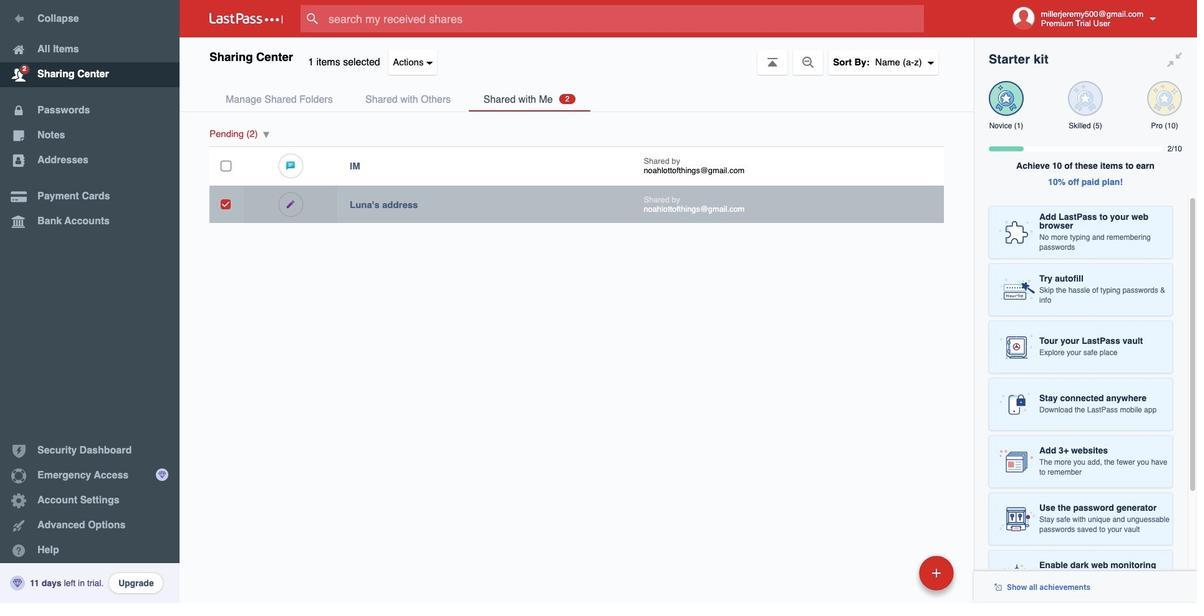 Task type: locate. For each thing, give the bounding box(es) containing it.
main navigation navigation
[[0, 0, 180, 604]]

new item navigation
[[915, 552, 962, 604]]



Task type: vqa. For each thing, say whether or not it's contained in the screenshot.
search my vault text field
no



Task type: describe. For each thing, give the bounding box(es) containing it.
new item image
[[932, 569, 941, 578]]

search my received shares text field
[[301, 5, 948, 32]]

vault options navigation
[[180, 37, 974, 75]]

lastpass image
[[210, 13, 283, 24]]

Search search field
[[301, 5, 948, 32]]



